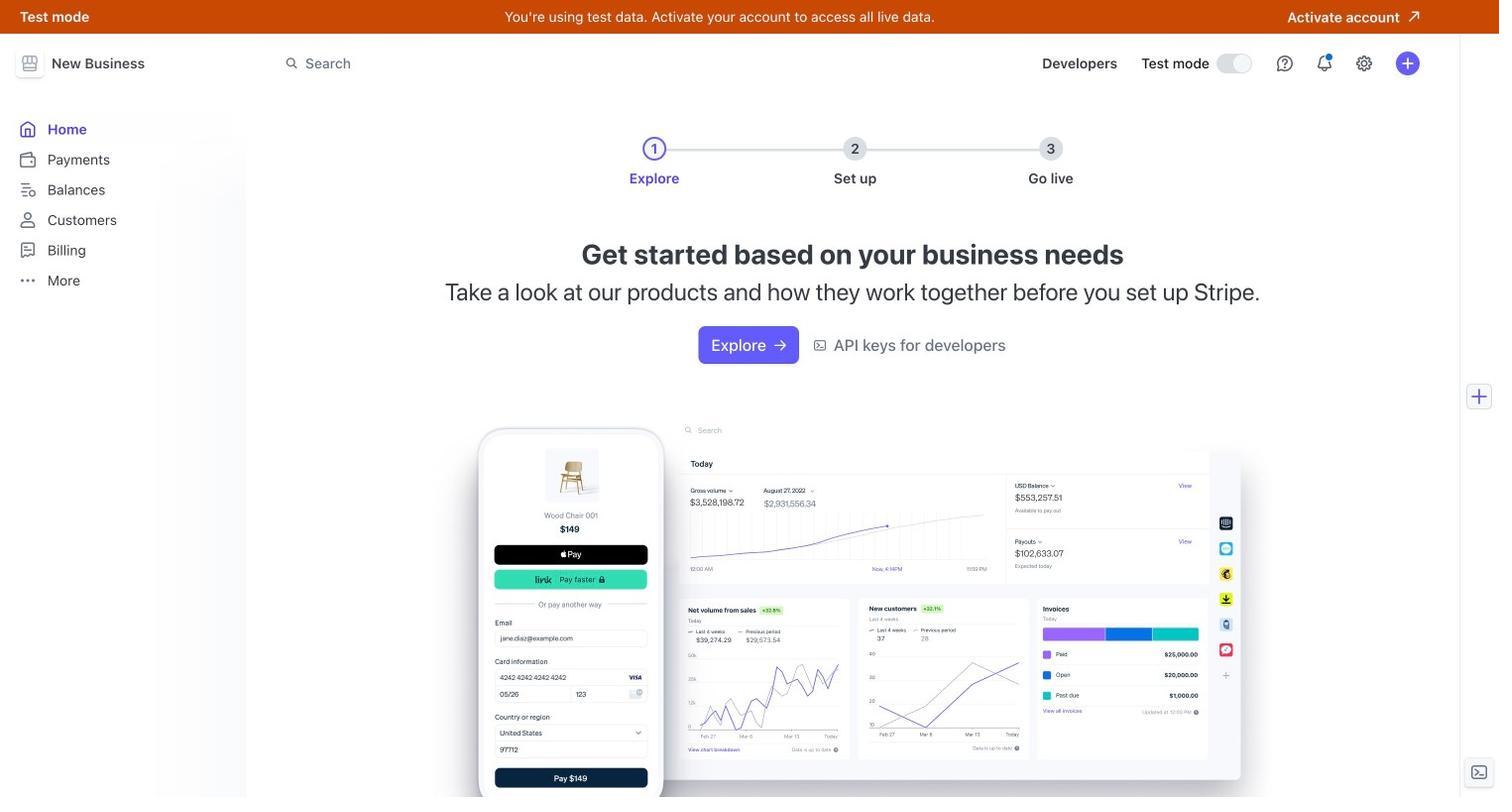 Task type: describe. For each thing, give the bounding box(es) containing it.
settings image
[[1357, 56, 1373, 71]]

svg image
[[775, 340, 786, 351]]

core navigation links element
[[12, 113, 234, 297]]



Task type: vqa. For each thing, say whether or not it's contained in the screenshot.
"Search" TEXT FIELD
yes



Task type: locate. For each thing, give the bounding box(es) containing it.
notifications image
[[1317, 56, 1333, 71]]

help image
[[1278, 56, 1293, 71]]

Search text field
[[274, 45, 833, 82]]

None search field
[[274, 45, 833, 82]]

Test mode checkbox
[[1218, 55, 1252, 72]]



